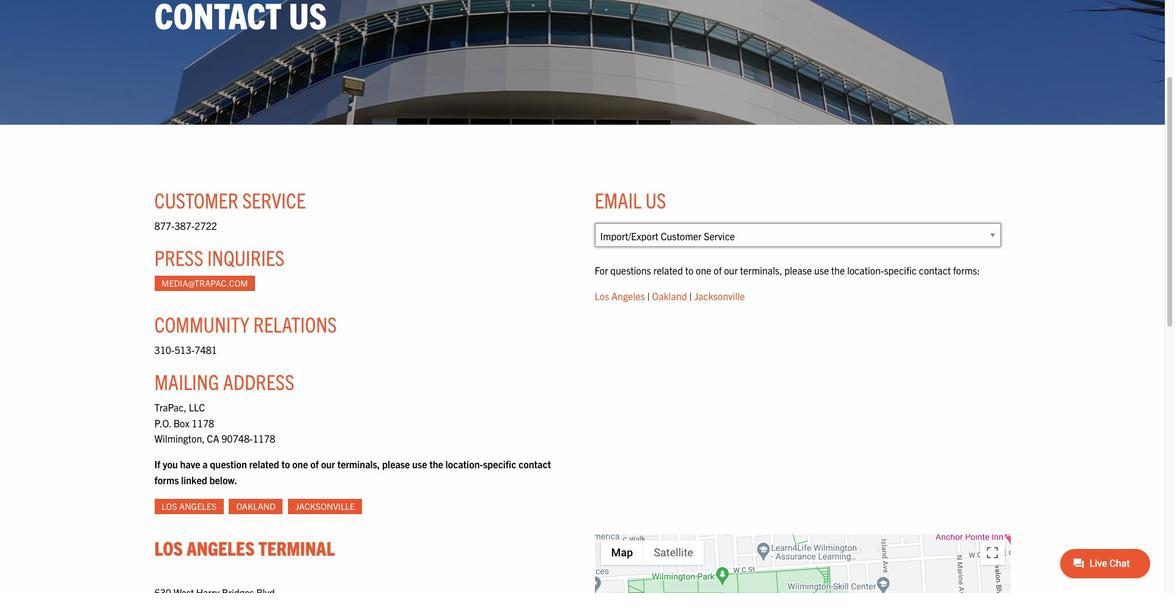 Task type: describe. For each thing, give the bounding box(es) containing it.
related inside if you have a question related to one of our terminals, please use the location-specific contact forms linked below.
[[249, 458, 279, 470]]

1 horizontal spatial specific
[[884, 265, 917, 277]]

email
[[595, 187, 642, 213]]

to inside if you have a question related to one of our terminals, please use the location-specific contact forms linked below.
[[282, 458, 290, 470]]

inquiries
[[207, 244, 285, 270]]

box
[[174, 417, 190, 429]]

los angeles terminal
[[154, 536, 335, 560]]

0 horizontal spatial oakland
[[236, 501, 276, 512]]

media@trapac.com link
[[154, 276, 255, 291]]

our inside if you have a question related to one of our terminals, please use the location-specific contact forms linked below.
[[321, 458, 335, 470]]

you
[[163, 458, 178, 470]]

the inside if you have a question related to one of our terminals, please use the location-specific contact forms linked below.
[[430, 458, 443, 470]]

use inside if you have a question related to one of our terminals, please use the location-specific contact forms linked below.
[[412, 458, 427, 470]]

question
[[210, 458, 247, 470]]

mailing
[[154, 368, 219, 395]]

los angeles link for oakland
[[595, 290, 645, 302]]

1 horizontal spatial jacksonville link
[[694, 290, 745, 302]]

1 horizontal spatial please
[[785, 265, 812, 277]]

los for los angeles
[[162, 501, 177, 512]]

press inquiries
[[154, 244, 285, 270]]

los for los angeles | oakland | jacksonville
[[595, 290, 610, 302]]

1 | from the left
[[647, 290, 650, 302]]

1 horizontal spatial oakland link
[[652, 290, 687, 302]]

customer
[[154, 187, 238, 213]]

los angeles | oakland | jacksonville
[[595, 290, 745, 302]]

1 horizontal spatial terminals,
[[740, 265, 783, 277]]

have
[[180, 458, 200, 470]]

customer service
[[154, 187, 306, 213]]

for questions related to one of our terminals, please use the location-specific contact forms:
[[595, 265, 980, 277]]

terminal
[[259, 536, 335, 560]]

877-
[[154, 220, 175, 232]]

forms:
[[954, 265, 980, 277]]

1 horizontal spatial oakland
[[652, 290, 687, 302]]

trapac,
[[154, 401, 187, 414]]

310-
[[154, 344, 175, 356]]

satellite button
[[644, 541, 704, 565]]

0 vertical spatial the
[[832, 265, 845, 277]]

relations
[[253, 311, 337, 337]]

p.o.
[[154, 417, 171, 429]]

please inside if you have a question related to one of our terminals, please use the location-specific contact forms linked below.
[[382, 458, 410, 470]]

1 horizontal spatial our
[[724, 265, 738, 277]]

specific inside if you have a question related to one of our terminals, please use the location-specific contact forms linked below.
[[483, 458, 516, 470]]

wilmington,
[[154, 433, 205, 445]]

service
[[242, 187, 306, 213]]

0 vertical spatial contact
[[919, 265, 951, 277]]

menu bar inside main content
[[601, 541, 704, 565]]

0 horizontal spatial jacksonville link
[[288, 499, 362, 514]]

us
[[646, 187, 666, 213]]

main content containing customer service
[[142, 161, 1141, 593]]

one inside if you have a question related to one of our terminals, please use the location-specific contact forms linked below.
[[292, 458, 308, 470]]

0 horizontal spatial jacksonville
[[295, 501, 355, 512]]

questions
[[611, 265, 651, 277]]

7481
[[195, 344, 217, 356]]

387-
[[175, 220, 195, 232]]

map button
[[601, 541, 644, 565]]

linked
[[181, 474, 207, 486]]

1 horizontal spatial related
[[654, 265, 683, 277]]

2722
[[195, 220, 217, 232]]

angeles for terminal
[[187, 536, 255, 560]]



Task type: locate. For each thing, give the bounding box(es) containing it.
90748-
[[222, 433, 253, 445]]

1 horizontal spatial los angeles link
[[595, 290, 645, 302]]

2 | from the left
[[690, 290, 692, 302]]

0 horizontal spatial 1178
[[192, 417, 214, 429]]

0 horizontal spatial contact
[[519, 458, 551, 470]]

1 vertical spatial los angeles link
[[154, 499, 224, 514]]

press
[[154, 244, 203, 270]]

llc
[[189, 401, 205, 414]]

angeles for |
[[612, 290, 645, 302]]

if
[[154, 458, 160, 470]]

to
[[685, 265, 694, 277], [282, 458, 290, 470]]

related up los angeles | oakland | jacksonville
[[654, 265, 683, 277]]

angeles down questions
[[612, 290, 645, 302]]

0 vertical spatial terminals,
[[740, 265, 783, 277]]

forms
[[154, 474, 179, 486]]

0 vertical spatial please
[[785, 265, 812, 277]]

0 horizontal spatial location-
[[446, 458, 483, 470]]

0 vertical spatial of
[[714, 265, 722, 277]]

los angeles
[[162, 501, 217, 512]]

0 vertical spatial location-
[[848, 265, 884, 277]]

1178
[[192, 417, 214, 429], [253, 433, 275, 445]]

1 horizontal spatial contact
[[919, 265, 951, 277]]

1 horizontal spatial |
[[690, 290, 692, 302]]

one
[[696, 265, 712, 277], [292, 458, 308, 470]]

if you have a question related to one of our terminals, please use the location-specific contact forms linked below.
[[154, 458, 551, 486]]

angeles down los angeles
[[187, 536, 255, 560]]

angeles
[[612, 290, 645, 302], [179, 501, 217, 512], [187, 536, 255, 560]]

2 vertical spatial angeles
[[187, 536, 255, 560]]

0 horizontal spatial los angeles link
[[154, 499, 224, 514]]

1 vertical spatial jacksonville
[[295, 501, 355, 512]]

0 horizontal spatial oakland link
[[229, 499, 283, 514]]

0 vertical spatial use
[[814, 265, 829, 277]]

1 horizontal spatial one
[[696, 265, 712, 277]]

0 vertical spatial our
[[724, 265, 738, 277]]

los angeles link down questions
[[595, 290, 645, 302]]

0 horizontal spatial our
[[321, 458, 335, 470]]

0 horizontal spatial specific
[[483, 458, 516, 470]]

1 vertical spatial 1178
[[253, 433, 275, 445]]

community relations
[[154, 311, 337, 337]]

our
[[724, 265, 738, 277], [321, 458, 335, 470]]

1 horizontal spatial use
[[814, 265, 829, 277]]

below.
[[210, 474, 237, 486]]

map
[[611, 546, 633, 559]]

513-
[[175, 344, 195, 356]]

of
[[714, 265, 722, 277], [310, 458, 319, 470]]

contact inside if you have a question related to one of our terminals, please use the location-specific contact forms linked below.
[[519, 458, 551, 470]]

1 vertical spatial please
[[382, 458, 410, 470]]

mailing address
[[154, 368, 295, 395]]

1 vertical spatial contact
[[519, 458, 551, 470]]

to up los angeles | oakland | jacksonville
[[685, 265, 694, 277]]

los
[[595, 290, 610, 302], [162, 501, 177, 512], [154, 536, 183, 560]]

0 vertical spatial los angeles link
[[595, 290, 645, 302]]

1178 down llc
[[192, 417, 214, 429]]

1 horizontal spatial of
[[714, 265, 722, 277]]

1 vertical spatial use
[[412, 458, 427, 470]]

terminals,
[[740, 265, 783, 277], [337, 458, 380, 470]]

1 vertical spatial specific
[[483, 458, 516, 470]]

1 vertical spatial location-
[[446, 458, 483, 470]]

los angeles link for jacksonville
[[154, 499, 224, 514]]

0 vertical spatial los
[[595, 290, 610, 302]]

310-513-7481
[[154, 344, 217, 356]]

0 vertical spatial one
[[696, 265, 712, 277]]

1 vertical spatial of
[[310, 458, 319, 470]]

1 horizontal spatial the
[[832, 265, 845, 277]]

oakland link
[[652, 290, 687, 302], [229, 499, 283, 514]]

0 vertical spatial angeles
[[612, 290, 645, 302]]

specific
[[884, 265, 917, 277], [483, 458, 516, 470]]

location-
[[848, 265, 884, 277], [446, 458, 483, 470]]

map region
[[514, 491, 1141, 593]]

0 horizontal spatial of
[[310, 458, 319, 470]]

1 horizontal spatial 1178
[[253, 433, 275, 445]]

to right the question
[[282, 458, 290, 470]]

oakland
[[652, 290, 687, 302], [236, 501, 276, 512]]

0 horizontal spatial to
[[282, 458, 290, 470]]

2 vertical spatial los
[[154, 536, 183, 560]]

1 vertical spatial oakland link
[[229, 499, 283, 514]]

community
[[154, 311, 250, 337]]

terminals, inside if you have a question related to one of our terminals, please use the location-specific contact forms linked below.
[[337, 458, 380, 470]]

location- inside if you have a question related to one of our terminals, please use the location-specific contact forms linked below.
[[446, 458, 483, 470]]

media@trapac.com
[[162, 278, 248, 289]]

0 horizontal spatial |
[[647, 290, 650, 302]]

1 vertical spatial one
[[292, 458, 308, 470]]

0 vertical spatial specific
[[884, 265, 917, 277]]

address
[[223, 368, 295, 395]]

|
[[647, 290, 650, 302], [690, 290, 692, 302]]

0 vertical spatial 1178
[[192, 417, 214, 429]]

los angeles link down 'linked'
[[154, 499, 224, 514]]

1 horizontal spatial jacksonville
[[694, 290, 745, 302]]

please
[[785, 265, 812, 277], [382, 458, 410, 470]]

jacksonville
[[694, 290, 745, 302], [295, 501, 355, 512]]

los angeles link
[[595, 290, 645, 302], [154, 499, 224, 514]]

use
[[814, 265, 829, 277], [412, 458, 427, 470]]

contact
[[919, 265, 951, 277], [519, 458, 551, 470]]

0 vertical spatial oakland link
[[652, 290, 687, 302]]

menu bar containing map
[[601, 541, 704, 565]]

0 vertical spatial jacksonville link
[[694, 290, 745, 302]]

1 vertical spatial terminals,
[[337, 458, 380, 470]]

trapac, llc p.o. box 1178 wilmington, ca 90748-1178
[[154, 401, 275, 445]]

1 vertical spatial the
[[430, 458, 443, 470]]

related
[[654, 265, 683, 277], [249, 458, 279, 470]]

1 horizontal spatial location-
[[848, 265, 884, 277]]

1 vertical spatial oakland
[[236, 501, 276, 512]]

0 horizontal spatial please
[[382, 458, 410, 470]]

los down 'for'
[[595, 290, 610, 302]]

a
[[203, 458, 208, 470]]

877-387-2722
[[154, 220, 217, 232]]

0 horizontal spatial the
[[430, 458, 443, 470]]

the
[[832, 265, 845, 277], [430, 458, 443, 470]]

0 horizontal spatial use
[[412, 458, 427, 470]]

1 horizontal spatial to
[[685, 265, 694, 277]]

1 vertical spatial los
[[162, 501, 177, 512]]

ca
[[207, 433, 219, 445]]

1 vertical spatial related
[[249, 458, 279, 470]]

for
[[595, 265, 608, 277]]

jacksonville link
[[694, 290, 745, 302], [288, 499, 362, 514]]

menu bar
[[601, 541, 704, 565]]

los down forms
[[162, 501, 177, 512]]

0 vertical spatial to
[[685, 265, 694, 277]]

related right the question
[[249, 458, 279, 470]]

1 vertical spatial jacksonville link
[[288, 499, 362, 514]]

1 vertical spatial angeles
[[179, 501, 217, 512]]

0 vertical spatial oakland
[[652, 290, 687, 302]]

angeles down 'linked'
[[179, 501, 217, 512]]

los down los angeles
[[154, 536, 183, 560]]

0 horizontal spatial related
[[249, 458, 279, 470]]

main content
[[142, 161, 1141, 593]]

los for los angeles terminal
[[154, 536, 183, 560]]

satellite
[[654, 546, 693, 559]]

of inside if you have a question related to one of our terminals, please use the location-specific contact forms linked below.
[[310, 458, 319, 470]]

0 horizontal spatial one
[[292, 458, 308, 470]]

1178 right ca
[[253, 433, 275, 445]]

0 vertical spatial jacksonville
[[694, 290, 745, 302]]

0 vertical spatial related
[[654, 265, 683, 277]]

1 vertical spatial to
[[282, 458, 290, 470]]

0 horizontal spatial terminals,
[[337, 458, 380, 470]]

email us
[[595, 187, 666, 213]]

1 vertical spatial our
[[321, 458, 335, 470]]



Task type: vqa. For each thing, say whether or not it's contained in the screenshot.
USE
yes



